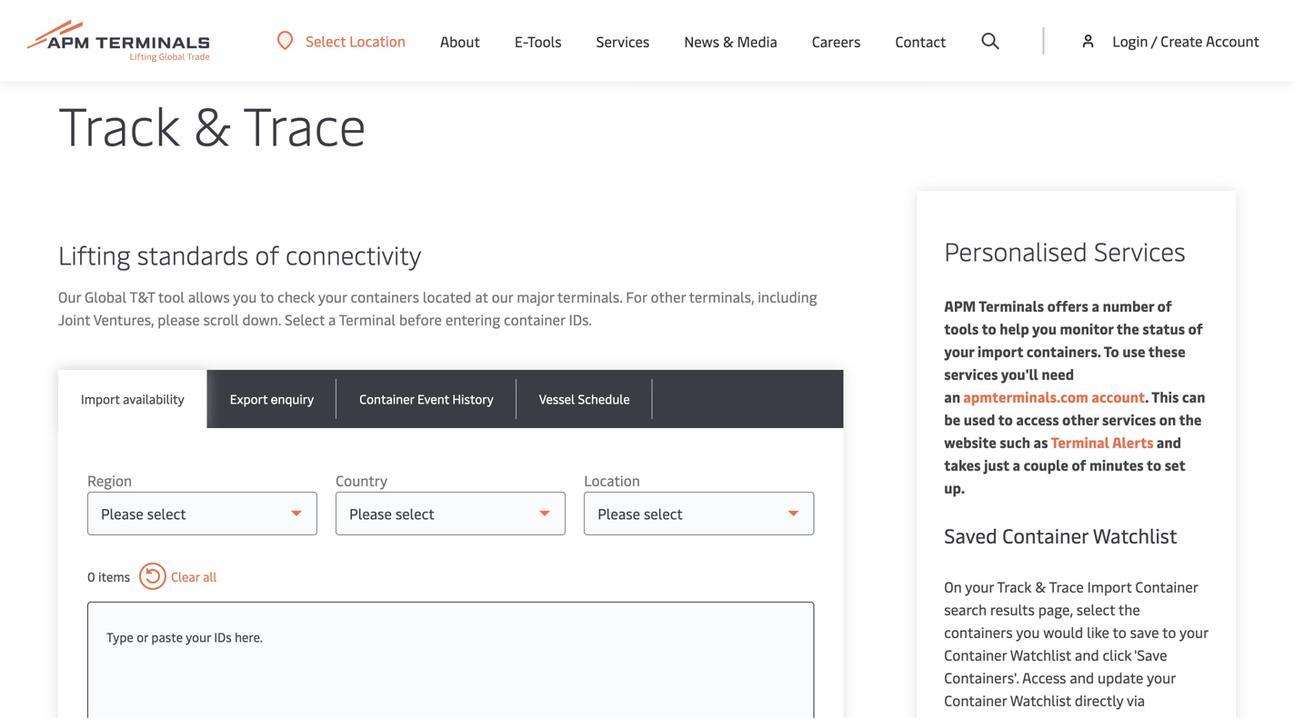 Task type: vqa. For each thing, say whether or not it's contained in the screenshot.
Location inside button
yes



Task type: describe. For each thing, give the bounding box(es) containing it.
ids
[[214, 628, 232, 646]]

account
[[1206, 31, 1260, 50]]

'save
[[1134, 645, 1167, 665]]

search
[[944, 600, 987, 619]]

to inside the . this can be used to access other services on the website such as
[[998, 410, 1013, 429]]

select inside our global t&t tool allows you to check your containers located at our major terminals. for other terminals, including joint ventures, please scroll down. select a terminal before entering container ids.
[[285, 310, 325, 329]]

including
[[758, 287, 817, 307]]

t&t
[[130, 287, 155, 307]]

your right on
[[965, 577, 994, 597]]

allows
[[188, 287, 230, 307]]

to inside apm terminals offers a number of tools to help you monitor the status of your import containers. to use these services you'll need an
[[982, 319, 997, 338]]

terminal alerts link
[[1051, 432, 1154, 452]]

container down containers'. on the bottom right
[[944, 691, 1007, 710]]

create
[[1161, 31, 1203, 50]]

contact
[[895, 31, 946, 51]]

you inside our global t&t tool allows you to check your containers located at our major terminals. for other terminals, including joint ventures, please scroll down. select a terminal before entering container ids.
[[233, 287, 257, 307]]

& inside dropdown button
[[723, 31, 734, 51]]

account
[[1092, 387, 1145, 407]]

export еnquiry
[[230, 390, 314, 407]]

tab list containing import availability
[[58, 370, 843, 428]]

home
[[98, 30, 132, 47]]

login
[[1113, 31, 1148, 50]]

0 vertical spatial services
[[596, 31, 650, 51]]

services button
[[596, 0, 650, 82]]

0
[[87, 568, 95, 585]]

an
[[944, 387, 961, 407]]

can
[[1182, 387, 1206, 407]]

you'll
[[1001, 364, 1038, 384]]

saved
[[944, 522, 997, 549]]

other inside our global t&t tool allows you to check your containers located at our major terminals. for other terminals, including joint ventures, please scroll down. select a terminal before entering container ids.
[[651, 287, 686, 307]]

all
[[203, 568, 217, 585]]

the for import
[[1119, 600, 1140, 619]]

scroll
[[203, 310, 239, 329]]

you inside on your track & trace import container search results page, select the containers you would like to save to your container watchlist and click 'save containers'. access and update your container watchlist directly via
[[1016, 623, 1040, 642]]

website
[[944, 432, 997, 452]]

1 vertical spatial location
[[584, 471, 640, 490]]

e-tools
[[515, 31, 562, 51]]

terminal inside our global t&t tool allows you to check your containers located at our major terminals. for other terminals, including joint ventures, please scroll down. select a terminal before entering container ids.
[[339, 310, 396, 329]]

your right save
[[1180, 623, 1209, 642]]

other inside the . this can be used to access other services on the website such as
[[1062, 410, 1099, 429]]

to inside and takes just a couple of minutes to set up.
[[1147, 455, 1162, 475]]

or
[[137, 628, 148, 646]]

our global t&t tool allows you to check your containers located at our major terminals. for other terminals, including joint ventures, please scroll down. select a terminal before entering container ids.
[[58, 287, 817, 329]]

region
[[87, 471, 132, 490]]

import inside import availability button
[[81, 390, 120, 407]]

directly
[[1075, 691, 1124, 710]]

global inside our global t&t tool allows you to check your containers located at our major terminals. for other terminals, including joint ventures, please scroll down. select a terminal before entering container ids.
[[85, 287, 127, 307]]

import availability
[[81, 390, 184, 407]]

contact button
[[895, 0, 946, 82]]

e-tools button
[[515, 0, 562, 82]]

the inside the . this can be used to access other services on the website such as
[[1179, 410, 1202, 429]]

minutes
[[1090, 455, 1144, 475]]

login / create account
[[1113, 31, 1260, 50]]

would
[[1043, 623, 1083, 642]]

our
[[492, 287, 513, 307]]

paste
[[151, 628, 183, 646]]

apm terminals offers a number of tools to help you monitor the status of your import containers. to use these services you'll need an
[[944, 296, 1203, 407]]

to right save
[[1163, 623, 1176, 642]]

on
[[944, 577, 962, 597]]

news & media button
[[684, 0, 778, 82]]

be
[[944, 410, 961, 429]]

import
[[978, 342, 1023, 361]]

/
[[1151, 31, 1157, 50]]

check
[[278, 287, 315, 307]]

container inside button
[[359, 390, 414, 407]]

containers inside our global t&t tool allows you to check your containers located at our major terminals. for other terminals, including joint ventures, please scroll down. select a terminal before entering container ids.
[[351, 287, 419, 307]]

container up containers'. on the bottom right
[[944, 645, 1007, 665]]

1 vertical spatial track
[[58, 88, 180, 159]]

these
[[1148, 342, 1186, 361]]

here.
[[235, 628, 263, 646]]

as
[[1034, 432, 1048, 452]]

need
[[1042, 364, 1074, 384]]

tool
[[158, 287, 185, 307]]

news & media
[[684, 31, 778, 51]]

login / create account link
[[1079, 0, 1260, 82]]

and takes just a couple of minutes to set up.
[[944, 432, 1185, 498]]

apmterminals.com
[[963, 387, 1089, 407]]

1 horizontal spatial terminal
[[1051, 432, 1110, 452]]

alerts
[[1112, 432, 1154, 452]]

. this can be used to access other services on the website such as
[[944, 387, 1206, 452]]

track & trace
[[58, 88, 367, 159]]

set
[[1165, 455, 1185, 475]]

access
[[1022, 668, 1066, 688]]

located
[[423, 287, 472, 307]]

apm
[[944, 296, 976, 316]]

availability
[[123, 390, 184, 407]]

please
[[158, 310, 200, 329]]

tools
[[528, 31, 562, 51]]

joint
[[58, 310, 90, 329]]

0 items
[[87, 568, 130, 585]]

the for of
[[1117, 319, 1139, 338]]

containers inside on your track & trace import container search results page, select the containers you would like to save to your container watchlist and click 'save containers'. access and update your container watchlist directly via
[[944, 623, 1013, 642]]

2 vertical spatial watchlist
[[1010, 691, 1071, 710]]

your down ''save'
[[1147, 668, 1176, 688]]

0 vertical spatial global
[[58, 30, 95, 47]]

country
[[336, 471, 388, 490]]

tools
[[944, 319, 979, 338]]

you inside apm terminals offers a number of tools to help you monitor the status of your import containers. to use these services you'll need an
[[1032, 319, 1057, 338]]

clear all
[[171, 568, 217, 585]]



Task type: locate. For each thing, give the bounding box(es) containing it.
personalised services
[[944, 233, 1186, 268]]

clear all button
[[139, 563, 217, 590]]

help
[[1000, 319, 1029, 338]]

via
[[1127, 691, 1145, 710]]

terminal left before
[[339, 310, 396, 329]]

container left event
[[359, 390, 414, 407]]

0 horizontal spatial a
[[328, 310, 336, 329]]

2 vertical spatial trace
[[1049, 577, 1084, 597]]

saved container watchlist
[[944, 522, 1177, 549]]

container event history
[[359, 390, 494, 407]]

1 horizontal spatial import
[[1087, 577, 1132, 597]]

0 vertical spatial location
[[349, 31, 406, 50]]

before
[[399, 310, 442, 329]]

select
[[306, 31, 346, 50], [285, 310, 325, 329]]

terminal
[[339, 310, 396, 329], [1051, 432, 1110, 452]]

careers button
[[812, 0, 861, 82]]

lifting standards of connectivity
[[58, 237, 421, 271]]

2 vertical spatial and
[[1070, 668, 1094, 688]]

1 vertical spatial services
[[1102, 410, 1156, 429]]

export еnquiry button
[[207, 370, 337, 428]]

a down connectivity
[[328, 310, 336, 329]]

0 vertical spatial watchlist
[[1093, 522, 1177, 549]]

select inside button
[[306, 31, 346, 50]]

of up check
[[255, 237, 279, 271]]

2 horizontal spatial a
[[1092, 296, 1100, 316]]

services inside the . this can be used to access other services on the website such as
[[1102, 410, 1156, 429]]

terminals,
[[689, 287, 754, 307]]

terminals.
[[557, 287, 622, 307]]

other right for
[[651, 287, 686, 307]]

location inside select location button
[[349, 31, 406, 50]]

to right like
[[1113, 623, 1127, 642]]

0 vertical spatial other
[[651, 287, 686, 307]]

your right check
[[318, 287, 347, 307]]

vessel
[[539, 390, 575, 407]]

2 horizontal spatial trace
[[1049, 577, 1084, 597]]

lifting
[[58, 237, 131, 271]]

the right on
[[1179, 410, 1202, 429]]

monitor
[[1060, 319, 1114, 338]]

number
[[1103, 296, 1154, 316]]

еnquiry
[[271, 390, 314, 407]]

the inside on your track & trace import container search results page, select the containers you would like to save to your container watchlist and click 'save containers'. access and update your container watchlist directly via
[[1119, 600, 1140, 619]]

containers down search
[[944, 623, 1013, 642]]

and inside and takes just a couple of minutes to set up.
[[1157, 432, 1181, 452]]

services up "alerts"
[[1102, 410, 1156, 429]]

on your track & trace import container search results page, select the containers you would like to save to your container watchlist and click 'save containers'. access and update your container watchlist directly via
[[944, 577, 1209, 710]]

the up save
[[1119, 600, 1140, 619]]

a inside our global t&t tool allows you to check your containers located at our major terminals. for other terminals, including joint ventures, please scroll down. select a terminal before entering container ids.
[[328, 310, 336, 329]]

of down terminal alerts
[[1072, 455, 1086, 475]]

&
[[183, 30, 192, 47], [723, 31, 734, 51], [193, 88, 231, 159], [1035, 577, 1046, 597]]

1 vertical spatial and
[[1075, 645, 1099, 665]]

1 vertical spatial other
[[1062, 410, 1099, 429]]

1 horizontal spatial services
[[1102, 410, 1156, 429]]

trace down select location button
[[243, 88, 367, 159]]

select location
[[306, 31, 406, 50]]

1 vertical spatial services
[[1094, 233, 1186, 268]]

track inside on your track & trace import container search results page, select the containers you would like to save to your container watchlist and click 'save containers'. access and update your container watchlist directly via
[[997, 577, 1032, 597]]

0 vertical spatial you
[[233, 287, 257, 307]]

1 horizontal spatial location
[[584, 471, 640, 490]]

track right >
[[150, 30, 180, 47]]

import inside on your track & trace import container search results page, select the containers you would like to save to your container watchlist and click 'save containers'. access and update your container watchlist directly via
[[1087, 577, 1132, 597]]

trace up page,
[[1049, 577, 1084, 597]]

0 vertical spatial the
[[1117, 319, 1139, 338]]

import left availability
[[81, 390, 120, 407]]

1 horizontal spatial a
[[1013, 455, 1020, 475]]

0 horizontal spatial services
[[596, 31, 650, 51]]

global left home
[[58, 30, 95, 47]]

the down number
[[1117, 319, 1139, 338]]

takes
[[944, 455, 981, 475]]

container event history button
[[337, 370, 516, 428]]

other up terminal alerts
[[1062, 410, 1099, 429]]

trace
[[195, 30, 225, 47], [243, 88, 367, 159], [1049, 577, 1084, 597]]

0 vertical spatial terminal
[[339, 310, 396, 329]]

event
[[417, 390, 449, 407]]

2 vertical spatial you
[[1016, 623, 1040, 642]]

1 horizontal spatial containers
[[944, 623, 1013, 642]]

1 vertical spatial you
[[1032, 319, 1057, 338]]

access
[[1016, 410, 1059, 429]]

1 vertical spatial the
[[1179, 410, 1202, 429]]

a inside and takes just a couple of minutes to set up.
[[1013, 455, 1020, 475]]

container up save
[[1135, 577, 1198, 597]]

entering
[[446, 310, 500, 329]]

to left set
[[1147, 455, 1162, 475]]

of inside and takes just a couple of minutes to set up.
[[1072, 455, 1086, 475]]

services up number
[[1094, 233, 1186, 268]]

your down tools
[[944, 342, 974, 361]]

terminals
[[979, 296, 1044, 316]]

you
[[233, 287, 257, 307], [1032, 319, 1057, 338], [1016, 623, 1040, 642]]

you up down.
[[233, 287, 257, 307]]

status
[[1143, 319, 1185, 338]]

and down on
[[1157, 432, 1181, 452]]

to
[[260, 287, 274, 307], [982, 319, 997, 338], [998, 410, 1013, 429], [1147, 455, 1162, 475], [1113, 623, 1127, 642], [1163, 623, 1176, 642]]

0 horizontal spatial other
[[651, 287, 686, 307]]

0 vertical spatial import
[[81, 390, 120, 407]]

1 vertical spatial terminal
[[1051, 432, 1110, 452]]

services inside apm terminals offers a number of tools to help you monitor the status of your import containers. to use these services you'll need an
[[944, 364, 998, 384]]

news
[[684, 31, 719, 51]]

2 vertical spatial the
[[1119, 600, 1140, 619]]

apmterminals.com account
[[961, 387, 1145, 407]]

about button
[[440, 0, 480, 82]]

your inside our global t&t tool allows you to check your containers located at our major terminals. for other terminals, including joint ventures, please scroll down. select a terminal before entering container ids.
[[318, 287, 347, 307]]

type or paste your ids here.
[[106, 628, 263, 646]]

0 horizontal spatial trace
[[195, 30, 225, 47]]

tt image
[[0, 0, 1294, 22]]

the
[[1117, 319, 1139, 338], [1179, 410, 1202, 429], [1119, 600, 1140, 619]]

services
[[596, 31, 650, 51], [1094, 233, 1186, 268]]

careers
[[812, 31, 861, 51]]

location left about dropdown button
[[349, 31, 406, 50]]

items
[[98, 568, 130, 585]]

trace right >
[[195, 30, 225, 47]]

of up status
[[1157, 296, 1172, 316]]

page,
[[1038, 600, 1073, 619]]

to left help
[[982, 319, 997, 338]]

about
[[440, 31, 480, 51]]

1 vertical spatial trace
[[243, 88, 367, 159]]

down.
[[242, 310, 281, 329]]

offers
[[1047, 296, 1089, 316]]

None text field
[[106, 621, 795, 654]]

0 vertical spatial services
[[944, 364, 998, 384]]

trace inside on your track & trace import container search results page, select the containers you would like to save to your container watchlist and click 'save containers'. access and update your container watchlist directly via
[[1049, 577, 1084, 597]]

containers.
[[1027, 342, 1101, 361]]

save
[[1130, 623, 1159, 642]]

1 vertical spatial import
[[1087, 577, 1132, 597]]

track down home
[[58, 88, 180, 159]]

a for terminals
[[1092, 296, 1100, 316]]

1 horizontal spatial services
[[1094, 233, 1186, 268]]

vessel schedule
[[539, 390, 630, 407]]

1 vertical spatial global
[[85, 287, 127, 307]]

a up monitor
[[1092, 296, 1100, 316]]

0 horizontal spatial import
[[81, 390, 120, 407]]

0 vertical spatial select
[[306, 31, 346, 50]]

2 vertical spatial track
[[997, 577, 1032, 597]]

to up down.
[[260, 287, 274, 307]]

0 horizontal spatial terminal
[[339, 310, 396, 329]]

terminal alerts
[[1051, 432, 1154, 452]]

0 vertical spatial containers
[[351, 287, 419, 307]]

global up ventures,
[[85, 287, 127, 307]]

to inside our global t&t tool allows you to check your containers located at our major terminals. for other terminals, including joint ventures, please scroll down. select a terminal before entering container ids.
[[260, 287, 274, 307]]

vessel schedule button
[[516, 370, 653, 428]]

like
[[1087, 623, 1110, 642]]

services up an
[[944, 364, 998, 384]]

a right just
[[1013, 455, 1020, 475]]

such
[[1000, 432, 1030, 452]]

container down couple
[[1002, 522, 1089, 549]]

location down schedule
[[584, 471, 640, 490]]

1 vertical spatial watchlist
[[1010, 645, 1071, 665]]

0 vertical spatial and
[[1157, 432, 1181, 452]]

1 vertical spatial select
[[285, 310, 325, 329]]

import
[[81, 390, 120, 407], [1087, 577, 1132, 597]]

import up select
[[1087, 577, 1132, 597]]

containers up before
[[351, 287, 419, 307]]

0 horizontal spatial services
[[944, 364, 998, 384]]

import availability button
[[58, 370, 207, 428]]

and down like
[[1075, 645, 1099, 665]]

select location button
[[277, 31, 406, 51]]

0 vertical spatial track
[[150, 30, 180, 47]]

use
[[1123, 342, 1146, 361]]

container
[[504, 310, 565, 329]]

0 vertical spatial trace
[[195, 30, 225, 47]]

0 horizontal spatial location
[[349, 31, 406, 50]]

select
[[1077, 600, 1115, 619]]

1 horizontal spatial trace
[[243, 88, 367, 159]]

track up "results"
[[997, 577, 1032, 597]]

watchlist up access on the bottom right of the page
[[1010, 645, 1071, 665]]

the inside apm terminals offers a number of tools to help you monitor the status of your import containers. to use these services you'll need an
[[1117, 319, 1139, 338]]

location
[[349, 31, 406, 50], [584, 471, 640, 490]]

your inside apm terminals offers a number of tools to help you monitor the status of your import containers. to use these services you'll need an
[[944, 342, 974, 361]]

standards
[[137, 237, 249, 271]]

of right status
[[1188, 319, 1203, 338]]

watchlist down minutes
[[1093, 522, 1177, 549]]

0 horizontal spatial containers
[[351, 287, 419, 307]]

personalised
[[944, 233, 1088, 268]]

global home link
[[58, 30, 132, 47]]

services down tt image
[[596, 31, 650, 51]]

to
[[1104, 342, 1119, 361]]

to up such
[[998, 410, 1013, 429]]

for
[[626, 287, 647, 307]]

1 vertical spatial containers
[[944, 623, 1013, 642]]

tab list
[[58, 370, 843, 428]]

apmterminals.com account link
[[961, 387, 1145, 407]]

watchlist down access on the bottom right of the page
[[1010, 691, 1071, 710]]

up.
[[944, 478, 965, 498]]

a for takes
[[1013, 455, 1020, 475]]

1 horizontal spatial other
[[1062, 410, 1099, 429]]

.
[[1145, 387, 1149, 407]]

& inside on your track & trace import container search results page, select the containers you would like to save to your container watchlist and click 'save containers'. access and update your container watchlist directly via
[[1035, 577, 1046, 597]]

and up directly
[[1070, 668, 1094, 688]]

a inside apm terminals offers a number of tools to help you monitor the status of your import containers. to use these services you'll need an
[[1092, 296, 1100, 316]]

at
[[475, 287, 488, 307]]

you up "containers."
[[1032, 319, 1057, 338]]

global home > track & trace
[[58, 30, 225, 47]]

terminal right as
[[1051, 432, 1110, 452]]

you down "results"
[[1016, 623, 1040, 642]]

your left ids
[[186, 628, 211, 646]]



